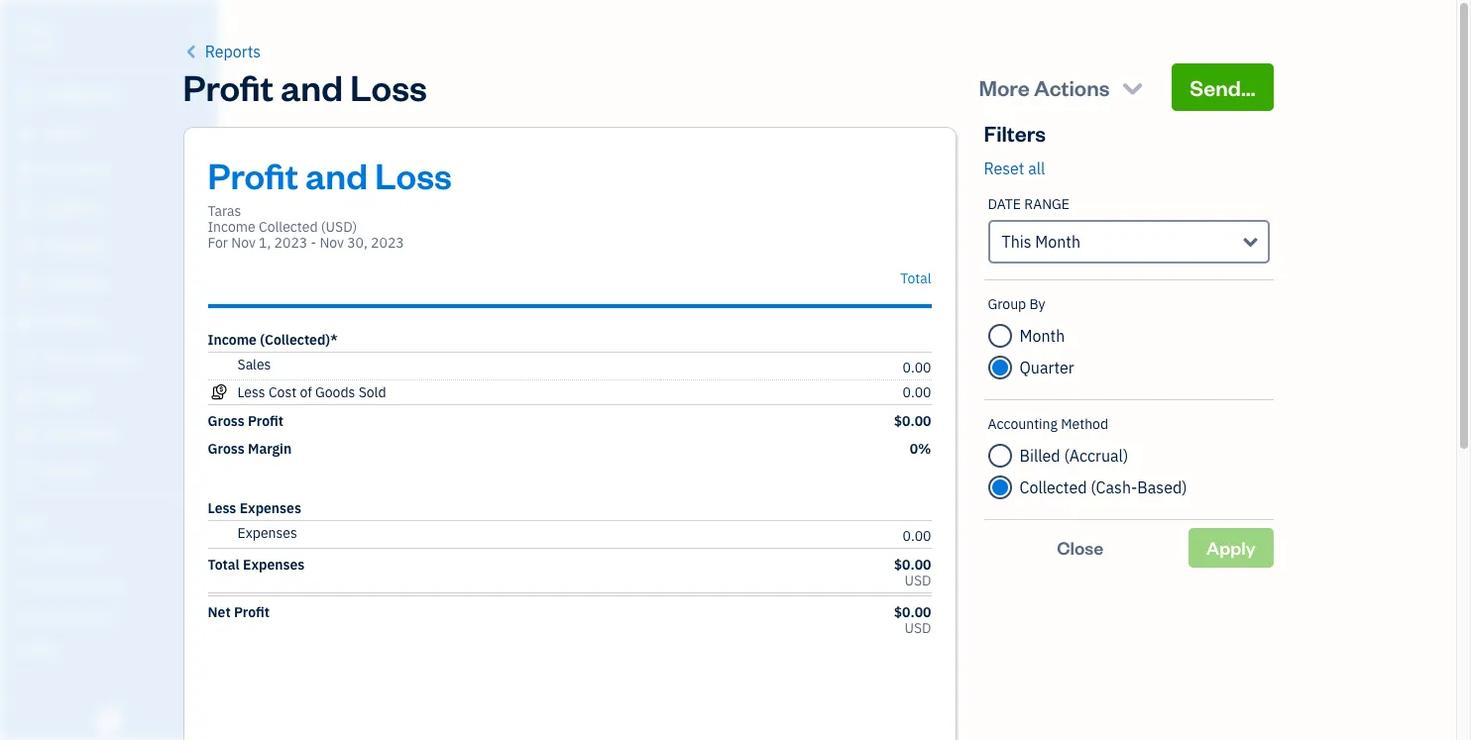 Task type: vqa. For each thing, say whether or not it's contained in the screenshot.
2nd the Gross from the bottom
yes



Task type: describe. For each thing, give the bounding box(es) containing it.
billed (accrual)
[[1020, 446, 1129, 466]]

method
[[1061, 416, 1109, 433]]

total for total expenses
[[208, 556, 240, 574]]

profit and loss
[[183, 63, 427, 110]]

profit and loss taras income collected (usd) for nov 1, 2023 - nov 30, 2023
[[208, 152, 452, 252]]

report image
[[13, 463, 37, 483]]

bank connections image
[[15, 609, 212, 625]]

send… button
[[1173, 63, 1274, 111]]

1 vertical spatial expenses
[[238, 525, 297, 543]]

category image
[[208, 526, 230, 542]]

send…
[[1190, 73, 1256, 101]]

taras inside main 'element'
[[16, 18, 55, 38]]

all
[[1029, 159, 1046, 179]]

goods
[[315, 384, 355, 402]]

filters
[[984, 119, 1046, 147]]

date range
[[988, 195, 1070, 213]]

less expenses
[[208, 500, 301, 518]]

income (collected)*
[[208, 331, 338, 349]]

loss for profit and loss
[[350, 63, 427, 110]]

margin
[[248, 440, 292, 458]]

usd for net profit
[[905, 620, 932, 638]]

this month
[[1002, 232, 1081, 252]]

for
[[208, 234, 228, 252]]

profit right net
[[234, 604, 270, 622]]

group by
[[988, 296, 1046, 313]]

date range element
[[984, 181, 1274, 281]]

less cost of goods sold
[[238, 384, 386, 402]]

less for less cost of goods sold
[[238, 384, 265, 402]]

more actions button
[[961, 63, 1165, 111]]

and for profit and loss
[[281, 63, 343, 110]]

net
[[208, 604, 231, 622]]

sold
[[359, 384, 386, 402]]

month inside the group by option group
[[1020, 326, 1065, 346]]

2 2023 from the left
[[371, 234, 404, 252]]

$0.00 for profit
[[894, 604, 932, 622]]

(accrual)
[[1065, 446, 1129, 466]]

chart image
[[13, 425, 37, 445]]

group
[[988, 296, 1027, 313]]

by
[[1030, 296, 1046, 313]]

quarter
[[1020, 358, 1075, 378]]

project image
[[13, 312, 37, 332]]

apps image
[[15, 514, 212, 530]]

group by group
[[988, 296, 1270, 384]]

close
[[1058, 537, 1104, 559]]

main element
[[0, 0, 268, 741]]

based)
[[1138, 478, 1188, 498]]

1 $0.00 from the top
[[894, 413, 932, 430]]

collected (cash-based)
[[1020, 478, 1188, 498]]

gross for gross profit
[[208, 413, 245, 430]]

total expenses
[[208, 556, 305, 574]]

reports
[[205, 42, 261, 61]]

(collected)*
[[260, 331, 338, 349]]

and for profit and loss taras income collected (usd) for nov 1, 2023 - nov 30, 2023
[[306, 152, 368, 198]]

Date Range field
[[988, 220, 1270, 264]]

invoice image
[[13, 199, 37, 219]]

net profit
[[208, 604, 270, 622]]

accounting method option group
[[988, 440, 1270, 504]]

collected inside profit and loss taras income collected (usd) for nov 1, 2023 - nov 30, 2023
[[259, 218, 318, 236]]

reset all button
[[984, 157, 1046, 181]]

1 2023 from the left
[[274, 234, 308, 252]]

expenses for less
[[240, 500, 301, 518]]

taras owner
[[16, 18, 55, 55]]

chevrondown image
[[1119, 73, 1147, 101]]

this
[[1002, 232, 1032, 252]]

of
[[300, 384, 312, 402]]



Task type: locate. For each thing, give the bounding box(es) containing it.
$0.00 usd for net profit
[[894, 604, 932, 638]]

collected inside accounting method option group
[[1020, 478, 1087, 498]]

3 $0.00 from the top
[[894, 604, 932, 622]]

profit inside profit and loss taras income collected (usd) for nov 1, 2023 - nov 30, 2023
[[208, 152, 298, 198]]

1 horizontal spatial collected
[[1020, 478, 1087, 498]]

profit down reports
[[183, 63, 274, 110]]

billed
[[1020, 446, 1061, 466]]

taras up owner
[[16, 18, 55, 38]]

-
[[311, 234, 316, 252]]

gross for gross margin
[[208, 440, 245, 458]]

less for less expenses
[[208, 500, 236, 518]]

client image
[[13, 124, 37, 144]]

loss for profit and loss taras income collected (usd) for nov 1, 2023 - nov 30, 2023
[[375, 152, 452, 198]]

gross margin
[[208, 440, 292, 458]]

cost
[[269, 384, 297, 402]]

timer image
[[13, 350, 37, 370]]

0 horizontal spatial collected
[[259, 218, 318, 236]]

0 vertical spatial total
[[901, 270, 932, 288]]

reset all
[[984, 159, 1046, 179]]

1 horizontal spatial taras
[[208, 202, 241, 220]]

and inside profit and loss taras income collected (usd) for nov 1, 2023 - nov 30, 2023
[[306, 152, 368, 198]]

month down range
[[1036, 232, 1081, 252]]

team members image
[[15, 545, 212, 561]]

0 vertical spatial month
[[1036, 232, 1081, 252]]

accounting method group
[[988, 416, 1270, 504]]

income left 1,
[[208, 218, 256, 236]]

expense image
[[13, 275, 37, 295]]

less up category "icon" at the bottom left
[[208, 500, 236, 518]]

loss
[[350, 63, 427, 110], [375, 152, 452, 198]]

2 $0.00 usd from the top
[[894, 604, 932, 638]]

1 horizontal spatial nov
[[320, 234, 344, 252]]

estimate image
[[13, 162, 37, 181]]

1 vertical spatial 0.00
[[903, 384, 932, 402]]

money image
[[13, 388, 37, 408]]

profit
[[183, 63, 274, 110], [208, 152, 298, 198], [248, 413, 284, 430], [234, 604, 270, 622]]

30,
[[347, 234, 368, 252]]

settings image
[[15, 641, 212, 657]]

1 vertical spatial less
[[208, 500, 236, 518]]

collected left "(usd)"
[[259, 218, 318, 236]]

accounting
[[988, 416, 1058, 433]]

close button
[[984, 529, 1177, 568]]

dashboard image
[[13, 86, 37, 106]]

1 horizontal spatial total
[[901, 270, 932, 288]]

0 vertical spatial $0.00
[[894, 413, 932, 430]]

loss inside profit and loss taras income collected (usd) for nov 1, 2023 - nov 30, 2023
[[375, 152, 452, 198]]

$0.00 usd
[[894, 556, 932, 590], [894, 604, 932, 638]]

0 vertical spatial $0.00 usd
[[894, 556, 932, 590]]

gross profit
[[208, 413, 284, 430]]

profit up the "margin"
[[248, 413, 284, 430]]

1 horizontal spatial less
[[238, 384, 265, 402]]

1 0.00 from the top
[[903, 359, 932, 377]]

month up quarter
[[1020, 326, 1065, 346]]

1 vertical spatial and
[[306, 152, 368, 198]]

group by option group
[[988, 320, 1270, 384]]

1 usd from the top
[[905, 572, 932, 590]]

collected down the billed
[[1020, 478, 1087, 498]]

income inside profit and loss taras income collected (usd) for nov 1, 2023 - nov 30, 2023
[[208, 218, 256, 236]]

0 horizontal spatial nov
[[231, 234, 256, 252]]

actions
[[1034, 73, 1110, 101]]

1 income from the top
[[208, 218, 256, 236]]

0 vertical spatial 0.00
[[903, 359, 932, 377]]

freshbooks image
[[93, 709, 125, 733]]

expenses up net profit
[[243, 556, 305, 574]]

2 vertical spatial $0.00
[[894, 604, 932, 622]]

income
[[208, 218, 256, 236], [208, 331, 257, 349]]

0 horizontal spatial total
[[208, 556, 240, 574]]

(cash-
[[1091, 478, 1138, 498]]

1 vertical spatial usd
[[905, 620, 932, 638]]

range
[[1025, 195, 1070, 213]]

0.00 for 0.00
[[903, 359, 932, 377]]

expenses down less expenses
[[238, 525, 297, 543]]

and
[[281, 63, 343, 110], [306, 152, 368, 198]]

nov right the -
[[320, 234, 344, 252]]

(usd)
[[321, 218, 357, 236]]

month
[[1036, 232, 1081, 252], [1020, 326, 1065, 346]]

2023
[[274, 234, 308, 252], [371, 234, 404, 252]]

0 horizontal spatial taras
[[16, 18, 55, 38]]

3 0.00 from the top
[[903, 528, 932, 545]]

0 vertical spatial gross
[[208, 413, 245, 430]]

0 vertical spatial usd
[[905, 572, 932, 590]]

taras inside profit and loss taras income collected (usd) for nov 1, 2023 - nov 30, 2023
[[208, 202, 241, 220]]

2 0.00 from the top
[[903, 384, 932, 402]]

more
[[979, 73, 1030, 101]]

and up "(usd)"
[[306, 152, 368, 198]]

usd for total expenses
[[905, 572, 932, 590]]

0 horizontal spatial 2023
[[274, 234, 308, 252]]

total
[[901, 270, 932, 288], [208, 556, 240, 574]]

sales
[[238, 356, 271, 374]]

gross up gross margin
[[208, 413, 245, 430]]

1 vertical spatial collected
[[1020, 478, 1087, 498]]

1 vertical spatial $0.00 usd
[[894, 604, 932, 638]]

2 nov from the left
[[320, 234, 344, 252]]

1 vertical spatial loss
[[375, 152, 452, 198]]

1 vertical spatial income
[[208, 331, 257, 349]]

payment image
[[13, 237, 37, 257]]

taras
[[16, 18, 55, 38], [208, 202, 241, 220]]

0 vertical spatial expenses
[[240, 500, 301, 518]]

owner
[[16, 40, 52, 55]]

1 $0.00 usd from the top
[[894, 556, 932, 590]]

$0.00 for expenses
[[894, 556, 932, 574]]

accounting method
[[988, 416, 1109, 433]]

gross
[[208, 413, 245, 430], [208, 440, 245, 458]]

month inside field
[[1036, 232, 1081, 252]]

0 horizontal spatial less
[[208, 500, 236, 518]]

2 $0.00 from the top
[[894, 556, 932, 574]]

1 gross from the top
[[208, 413, 245, 430]]

1 vertical spatial taras
[[208, 202, 241, 220]]

2 usd from the top
[[905, 620, 932, 638]]

0 vertical spatial income
[[208, 218, 256, 236]]

1 nov from the left
[[231, 234, 256, 252]]

date
[[988, 195, 1021, 213]]

0 vertical spatial and
[[281, 63, 343, 110]]

1,
[[259, 234, 271, 252]]

less down sales
[[238, 384, 265, 402]]

and right reports button
[[281, 63, 343, 110]]

income up sales
[[208, 331, 257, 349]]

0%
[[910, 440, 932, 458]]

items and services image
[[15, 577, 212, 593]]

expenses
[[240, 500, 301, 518], [238, 525, 297, 543], [243, 556, 305, 574]]

$0.00 usd for total expenses
[[894, 556, 932, 590]]

0 vertical spatial less
[[238, 384, 265, 402]]

collected
[[259, 218, 318, 236], [1020, 478, 1087, 498]]

more actions
[[979, 73, 1110, 101]]

expenses up the total expenses
[[240, 500, 301, 518]]

2023 left the -
[[274, 234, 308, 252]]

0 vertical spatial taras
[[16, 18, 55, 38]]

nov
[[231, 234, 256, 252], [320, 234, 344, 252]]

reset
[[984, 159, 1025, 179]]

0.00 for $0.00
[[903, 528, 932, 545]]

2 gross from the top
[[208, 440, 245, 458]]

2 vertical spatial 0.00
[[903, 528, 932, 545]]

reports button
[[183, 40, 261, 63]]

$0.00
[[894, 413, 932, 430], [894, 556, 932, 574], [894, 604, 932, 622]]

expenses for total
[[243, 556, 305, 574]]

0 vertical spatial loss
[[350, 63, 427, 110]]

less
[[238, 384, 265, 402], [208, 500, 236, 518]]

0.00
[[903, 359, 932, 377], [903, 384, 932, 402], [903, 528, 932, 545]]

chevronleft image
[[183, 40, 201, 63]]

1 vertical spatial $0.00
[[894, 556, 932, 574]]

1 vertical spatial gross
[[208, 440, 245, 458]]

taras up for
[[208, 202, 241, 220]]

0 vertical spatial collected
[[259, 218, 318, 236]]

2 income from the top
[[208, 331, 257, 349]]

nov left 1,
[[231, 234, 256, 252]]

2023 right 30,
[[371, 234, 404, 252]]

gross down gross profit
[[208, 440, 245, 458]]

1 horizontal spatial 2023
[[371, 234, 404, 252]]

1 vertical spatial total
[[208, 556, 240, 574]]

total for total
[[901, 270, 932, 288]]

usd
[[905, 572, 932, 590], [905, 620, 932, 638]]

1 vertical spatial month
[[1020, 326, 1065, 346]]

profit up 1,
[[208, 152, 298, 198]]

2 vertical spatial expenses
[[243, 556, 305, 574]]



